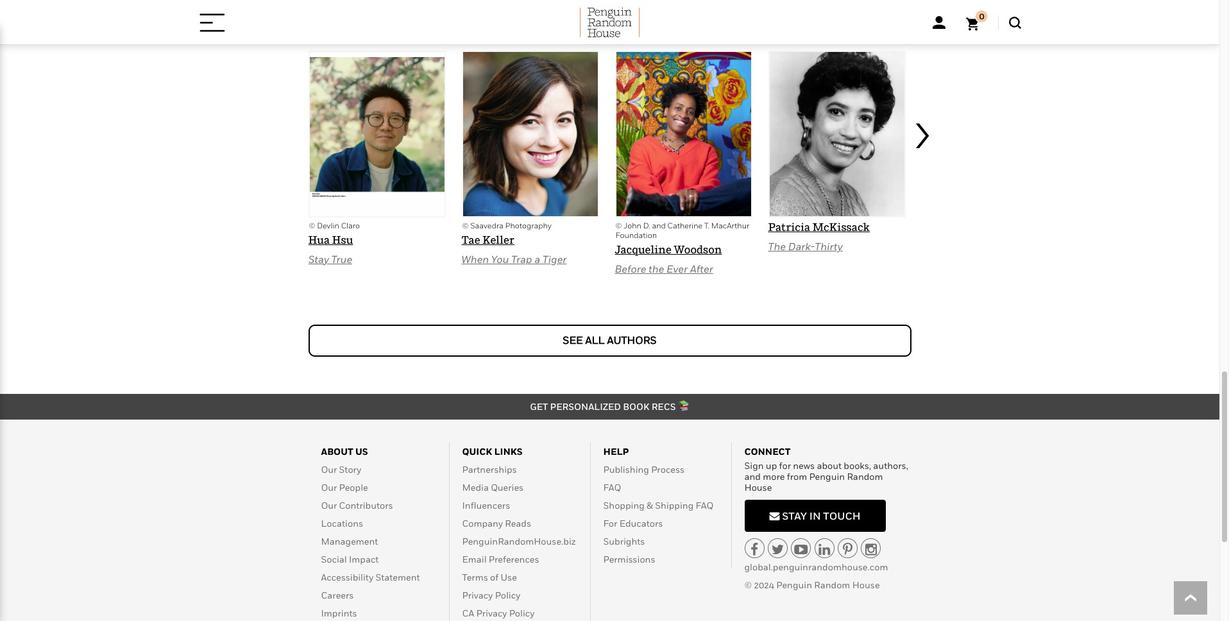 Task type: describe. For each thing, give the bounding box(es) containing it.
1 vertical spatial faq
[[696, 500, 714, 511]]

get
[[530, 401, 548, 412]]

and inside ©  john d. and catherine t. macarthur foundation jacqueline woodson before the ever after
[[652, 221, 666, 230]]

stay true link
[[308, 252, 352, 265]]

email preferences link
[[462, 554, 539, 565]]

visit us on linkedin image
[[819, 543, 830, 556]]

penguin random house image
[[580, 8, 640, 37]]

a
[[535, 252, 540, 265]]

our for our story
[[321, 464, 337, 475]]

ca privacy policy
[[462, 608, 535, 619]]

social impact
[[321, 554, 379, 565]]

see all authors link
[[308, 325, 911, 357]]

house inside connect sign up for news about books, authors, and more from penguin random house
[[744, 482, 772, 493]]

ever
[[667, 262, 688, 275]]

books,
[[844, 460, 871, 471]]

locations
[[321, 518, 363, 529]]

our for our people
[[321, 482, 337, 493]]

envelope image
[[769, 511, 780, 521]]

personalized
[[550, 401, 621, 412]]

connect sign up for news about books, authors, and more from penguin random house
[[744, 446, 908, 493]]

accessibility statement
[[321, 572, 420, 583]]

accessibility statement link
[[321, 572, 420, 583]]

up
[[766, 460, 777, 471]]

shipping
[[655, 500, 694, 511]]

stay in touch
[[780, 509, 861, 522]]

all
[[585, 334, 605, 347]]

0 vertical spatial privacy
[[462, 590, 493, 601]]

recs
[[652, 401, 676, 412]]

visit us on youtube image
[[794, 543, 808, 556]]

penguinrandomhouse.biz link
[[462, 536, 576, 547]]

hua hsu link
[[308, 233, 353, 246]]

sign in image
[[932, 16, 945, 29]]

true
[[331, 252, 352, 265]]

email
[[462, 554, 487, 565]]

about us
[[321, 446, 368, 457]]

connect
[[744, 446, 791, 457]]

for educators
[[603, 518, 663, 529]]

influencers
[[462, 500, 510, 511]]

shopping & shipping faq link
[[603, 500, 714, 511]]

of
[[490, 572, 499, 583]]

trap
[[511, 252, 532, 265]]

in
[[809, 509, 821, 522]]

ca
[[462, 608, 474, 619]]

macarthur
[[711, 221, 750, 230]]

random inside connect sign up for news about books, authors, and more from penguin random house
[[847, 471, 883, 482]]

from
[[787, 471, 807, 482]]

0 vertical spatial policy
[[495, 590, 520, 601]]

company reads link
[[462, 518, 531, 529]]

award
[[508, 10, 590, 41]]

keller
[[482, 233, 515, 246]]

stay in touch button
[[744, 500, 886, 532]]

stay inside ©  devlin claro hua hsu stay true
[[308, 252, 329, 265]]

&
[[647, 500, 653, 511]]

about
[[321, 446, 353, 457]]

hua
[[308, 233, 330, 246]]

ca privacy policy link
[[462, 608, 535, 619]]

tae
[[462, 233, 480, 246]]

media queries
[[462, 482, 524, 493]]

1 vertical spatial privacy
[[476, 608, 507, 619]]

jacqueline
[[615, 243, 672, 256]]

© for jacqueline woodson
[[616, 221, 622, 230]]

terms
[[462, 572, 488, 583]]

contributors
[[339, 500, 393, 511]]

partnerships
[[462, 464, 517, 475]]

mckissack
[[812, 221, 870, 234]]

our contributors
[[321, 500, 393, 511]]

media queries link
[[462, 482, 524, 493]]

shopping cart image
[[966, 10, 988, 31]]

1 vertical spatial house
[[852, 579, 880, 590]]

news
[[793, 460, 815, 471]]

impact
[[349, 554, 379, 565]]

get personalized book recs 📚
[[530, 401, 690, 412]]

our story
[[321, 464, 361, 475]]

more
[[763, 471, 785, 482]]

privacy policy
[[462, 590, 520, 601]]

hsu
[[332, 233, 353, 246]]

© left '2024'
[[744, 579, 752, 590]]

the
[[768, 240, 786, 253]]

before
[[615, 262, 646, 275]]

winners
[[595, 10, 708, 41]]

2024
[[754, 579, 774, 590]]

quick links
[[462, 446, 523, 457]]

sign
[[744, 460, 764, 471]]

terms of use link
[[462, 572, 517, 583]]

our contributors link
[[321, 500, 393, 511]]

publishing process link
[[603, 464, 685, 475]]

1 vertical spatial policy
[[509, 608, 535, 619]]



Task type: vqa. For each thing, say whether or not it's contained in the screenshot.
'more' to the bottom
no



Task type: locate. For each thing, give the bounding box(es) containing it.
our down our story link at the left of the page
[[321, 482, 337, 493]]

© for hua hsu
[[309, 221, 315, 230]]

3 our from the top
[[321, 500, 337, 511]]

authors
[[607, 334, 657, 347]]

t.
[[704, 221, 710, 230]]

about us link
[[321, 446, 368, 457]]

shopping
[[603, 500, 645, 511]]

photography
[[505, 221, 552, 230]]

© up the "tae"
[[462, 221, 469, 230]]

© left john
[[616, 221, 622, 230]]

media
[[462, 482, 489, 493]]

social impact link
[[321, 554, 379, 565]]

catherine
[[668, 221, 703, 230]]

our down about
[[321, 464, 337, 475]]

2 our from the top
[[321, 482, 337, 493]]

house down visit us on instagram image
[[852, 579, 880, 590]]

© up hua
[[309, 221, 315, 230]]

penguin inside connect sign up for news about books, authors, and more from penguin random house
[[809, 471, 845, 482]]

penguin right from
[[809, 471, 845, 482]]

1 vertical spatial and
[[744, 471, 761, 482]]

careers
[[321, 590, 354, 601]]

our up locations at the bottom left of page
[[321, 500, 337, 511]]

©  john d. and catherine t. macarthur foundation jacqueline woodson before the ever after
[[615, 221, 750, 275]]

0 vertical spatial penguin
[[809, 471, 845, 482]]

social
[[321, 554, 347, 565]]

locations link
[[321, 518, 363, 529]]

quick
[[462, 446, 492, 457]]

subrights link
[[603, 536, 645, 547]]

faq link
[[603, 482, 621, 493]]

statement
[[376, 572, 420, 583]]

you
[[491, 252, 509, 265]]

1 horizontal spatial stay
[[782, 509, 807, 522]]

preferences
[[489, 554, 539, 565]]

our people
[[321, 482, 368, 493]]

our story link
[[321, 464, 361, 475]]

random right about
[[847, 471, 883, 482]]

0 horizontal spatial faq
[[603, 482, 621, 493]]

our for our contributors
[[321, 500, 337, 511]]

help
[[603, 446, 629, 457]]

our
[[321, 464, 337, 475], [321, 482, 337, 493], [321, 500, 337, 511]]

1 our from the top
[[321, 464, 337, 475]]

touch
[[823, 509, 861, 522]]

privacy
[[462, 590, 493, 601], [476, 608, 507, 619]]

publishing
[[603, 464, 649, 475]]

1 vertical spatial stay
[[782, 509, 807, 522]]

stay
[[308, 252, 329, 265], [782, 509, 807, 522]]

© inside "©  saavedra photography tae keller when you trap a tiger"
[[462, 221, 469, 230]]

jacqueline woodson link
[[615, 243, 722, 256]]

visit us on pinterest image
[[843, 543, 853, 556]]

0 vertical spatial stay
[[308, 252, 329, 265]]

saavedra
[[470, 221, 503, 230]]

after
[[690, 262, 713, 275]]

permissions link
[[603, 554, 655, 565]]

see all authors
[[563, 334, 657, 347]]

award winners
[[508, 10, 708, 41]]

© 2024 penguin random house
[[744, 579, 880, 590]]

› link
[[911, 38, 937, 295]]

claro
[[341, 221, 360, 230]]

1 vertical spatial random
[[814, 579, 850, 590]]

company reads
[[462, 518, 531, 529]]

© inside ©  devlin claro hua hsu stay true
[[309, 221, 315, 230]]

permissions
[[603, 554, 655, 565]]

the dark-thirty link
[[768, 240, 843, 253]]

0 vertical spatial our
[[321, 464, 337, 475]]

penguin down global.penguinrandomhouse.com
[[776, 579, 812, 590]]

📚
[[678, 401, 690, 412]]

0 vertical spatial and
[[652, 221, 666, 230]]

1 vertical spatial our
[[321, 482, 337, 493]]

book
[[623, 401, 650, 412]]

stay right envelope icon at the right
[[782, 509, 807, 522]]

and inside connect sign up for news about books, authors, and more from penguin random house
[[744, 471, 761, 482]]

company
[[462, 518, 503, 529]]

foundation
[[616, 230, 657, 240]]

policy down the use
[[495, 590, 520, 601]]

0 vertical spatial random
[[847, 471, 883, 482]]

global.penguinrandomhouse.com
[[744, 561, 888, 572]]

and left more
[[744, 471, 761, 482]]

faq right shipping
[[696, 500, 714, 511]]

stay inside popup button
[[782, 509, 807, 522]]

2 vertical spatial our
[[321, 500, 337, 511]]

subrights
[[603, 536, 645, 547]]

visit us on facebook image
[[751, 543, 758, 556]]

0 vertical spatial faq
[[603, 482, 621, 493]]

random down global.penguinrandomhouse.com
[[814, 579, 850, 590]]

careers link
[[321, 590, 354, 601]]

policy down privacy policy link
[[509, 608, 535, 619]]

imprints link
[[321, 608, 357, 619]]

before the ever after link
[[615, 262, 713, 275]]

©  devlin claro hua hsu stay true
[[308, 221, 360, 265]]

management link
[[321, 536, 378, 547]]

penguin
[[809, 471, 845, 482], [776, 579, 812, 590]]

0 horizontal spatial stay
[[308, 252, 329, 265]]

search image
[[1009, 16, 1021, 29]]

terms of use
[[462, 572, 517, 583]]

dark-
[[788, 240, 815, 253]]

and right d.
[[652, 221, 666, 230]]

patricia mckissack link
[[768, 221, 870, 234]]

us
[[355, 446, 368, 457]]

© for tae keller
[[462, 221, 469, 230]]

visit us on instagram image
[[865, 543, 877, 556]]

visit us on twitter image
[[772, 543, 784, 556]]

our people link
[[321, 482, 368, 493]]

house down sign
[[744, 482, 772, 493]]

links
[[494, 446, 523, 457]]

© inside ©  john d. and catherine t. macarthur foundation jacqueline woodson before the ever after
[[616, 221, 622, 230]]

faq up shopping
[[603, 482, 621, 493]]

management
[[321, 536, 378, 547]]

faq
[[603, 482, 621, 493], [696, 500, 714, 511]]

john
[[624, 221, 642, 230]]

1 horizontal spatial and
[[744, 471, 761, 482]]

0 vertical spatial house
[[744, 482, 772, 493]]

0 horizontal spatial house
[[744, 482, 772, 493]]

1 vertical spatial penguin
[[776, 579, 812, 590]]

©
[[309, 221, 315, 230], [462, 221, 469, 230], [616, 221, 622, 230], [744, 579, 752, 590]]

for
[[779, 460, 791, 471]]

1 horizontal spatial house
[[852, 579, 880, 590]]

story
[[339, 464, 361, 475]]

0 horizontal spatial and
[[652, 221, 666, 230]]

use
[[501, 572, 517, 583]]

imprints
[[321, 608, 357, 619]]

thirty
[[815, 240, 843, 253]]

privacy down terms
[[462, 590, 493, 601]]

privacy down privacy policy
[[476, 608, 507, 619]]

influencers link
[[462, 500, 510, 511]]

get personalized book recs 📚 link
[[530, 401, 690, 412]]

global.penguinrandomhouse.com link
[[744, 561, 888, 572]]

stay down hua
[[308, 252, 329, 265]]

1 horizontal spatial faq
[[696, 500, 714, 511]]

email preferences
[[462, 554, 539, 565]]

tae keller link
[[462, 233, 515, 246]]



